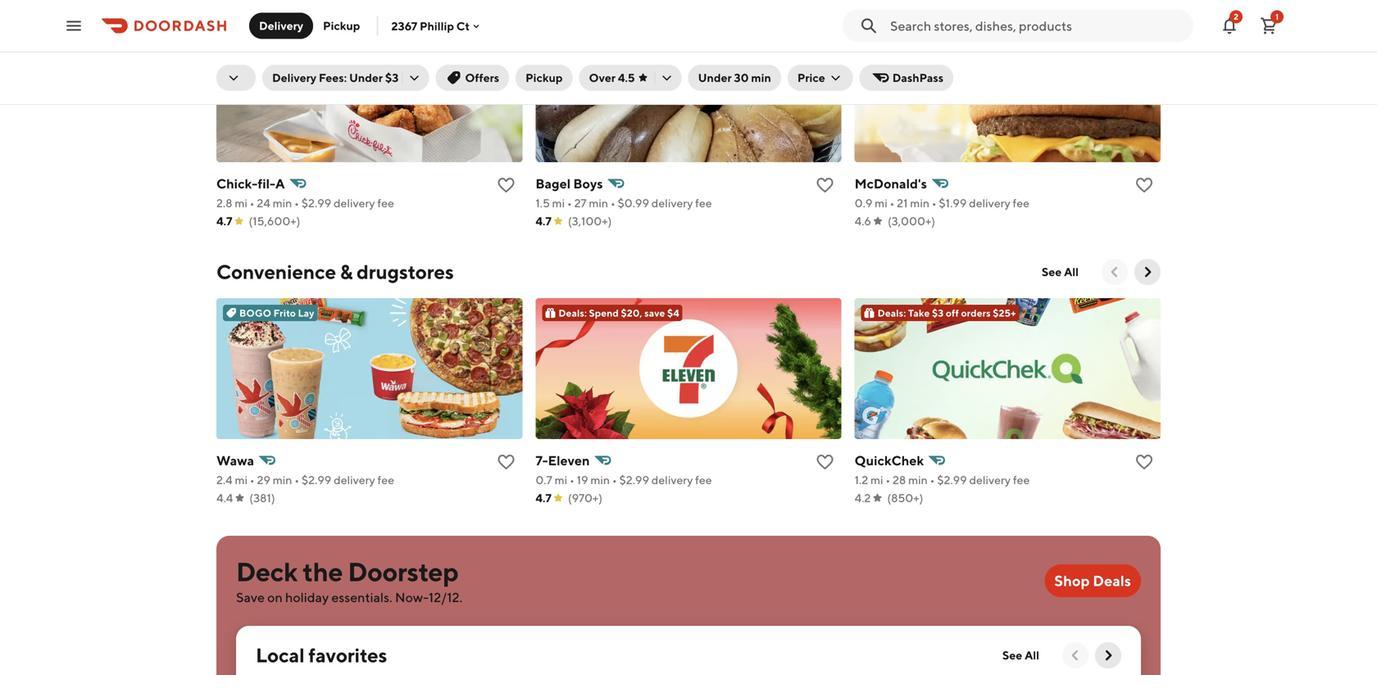 Task type: vqa. For each thing, say whether or not it's contained in the screenshot.


Task type: locate. For each thing, give the bounding box(es) containing it.
min right 19
[[591, 474, 610, 487]]

2 items, open order cart image
[[1260, 16, 1279, 36]]

• left 21
[[890, 196, 895, 210]]

4.5
[[618, 71, 635, 84]]

(850+)
[[888, 492, 924, 505]]

0 horizontal spatial pickup
[[323, 19, 360, 32]]

min right 21
[[911, 196, 930, 210]]

2
[[1234, 12, 1239, 21]]

click to add this store to your saved list image for quickchek
[[1135, 453, 1155, 472]]

mi right 0.9
[[875, 196, 888, 210]]

delivery left fees:
[[272, 71, 317, 84]]

over 4.5
[[589, 71, 635, 84]]

4.7 for 7-
[[536, 492, 552, 505]]

0 horizontal spatial see all
[[1003, 649, 1040, 663]]

$2.99 right 29
[[302, 474, 332, 487]]

delivery
[[334, 196, 375, 210], [652, 196, 693, 210], [970, 196, 1011, 210], [334, 474, 375, 487], [652, 474, 693, 487], [970, 474, 1011, 487]]

mcdonald's
[[855, 176, 928, 192]]

1 vertical spatial see all link
[[993, 643, 1050, 669]]

4.6
[[855, 214, 872, 228]]

min
[[752, 71, 772, 84], [273, 196, 292, 210], [589, 196, 609, 210], [911, 196, 930, 210], [273, 474, 292, 487], [591, 474, 610, 487], [909, 474, 928, 487]]

mi right 2.8
[[235, 196, 248, 210]]

Store search: begin typing to search for stores available on DoorDash text field
[[891, 17, 1184, 35]]

(3,000+)
[[888, 214, 936, 228]]

lay
[[298, 308, 315, 319]]

now-
[[395, 590, 429, 606]]

under left 30
[[698, 71, 732, 84]]

mi
[[235, 196, 248, 210], [552, 196, 565, 210], [875, 196, 888, 210], [235, 474, 248, 487], [555, 474, 568, 487], [871, 474, 884, 487]]

min for 7-eleven
[[591, 474, 610, 487]]

1 vertical spatial next button of carousel image
[[1101, 648, 1117, 664]]

mi right 1.2
[[871, 474, 884, 487]]

1.5 mi • 27 min • $0.99 delivery fee
[[536, 196, 712, 210]]

28
[[893, 474, 907, 487]]

4.4
[[217, 492, 233, 505]]

pickup up the delivery fees: under $3
[[323, 19, 360, 32]]

next button of carousel image for convenience & drugstores
[[1140, 264, 1156, 280]]

0 vertical spatial next button of carousel image
[[1140, 264, 1156, 280]]

delivery inside delivery button
[[259, 19, 303, 32]]

2.8 mi • 24 min • $2.99 delivery fee
[[217, 196, 394, 210]]

mi right 2.4 on the left bottom of page
[[235, 474, 248, 487]]

click to add this store to your saved list image for mcdonald's
[[1135, 176, 1155, 195]]

1 horizontal spatial pickup
[[526, 71, 563, 84]]

4.7
[[217, 214, 233, 228], [536, 214, 552, 228], [536, 492, 552, 505]]

see all link for local favorites
[[993, 643, 1050, 669]]

pickup button left over
[[516, 65, 573, 91]]

24
[[257, 196, 270, 210]]

min right 27 in the top left of the page
[[589, 196, 609, 210]]

click to add this store to your saved list image for bagel boys
[[816, 176, 835, 195]]

0 horizontal spatial next button of carousel image
[[1101, 648, 1117, 664]]

0 horizontal spatial click to add this store to your saved list image
[[496, 176, 516, 195]]

delivery for wawa
[[334, 474, 375, 487]]

deals: for quickchek
[[878, 308, 907, 319]]

click to add this store to your saved list image for 7-eleven
[[816, 453, 835, 472]]

min right 29
[[273, 474, 292, 487]]

pickup
[[323, 19, 360, 32], [526, 71, 563, 84]]

min right 28
[[909, 474, 928, 487]]

under right fees:
[[349, 71, 383, 84]]

on
[[267, 590, 283, 606]]

21
[[897, 196, 908, 210]]

all left previous button of carousel image in the bottom right of the page
[[1025, 649, 1040, 663]]

min for bagel boys
[[589, 196, 609, 210]]

save
[[236, 590, 265, 606]]

deals
[[1093, 572, 1132, 590]]

deals: for 7-eleven
[[559, 308, 587, 319]]

min for wawa
[[273, 474, 292, 487]]

1 vertical spatial delivery
[[272, 71, 317, 84]]

mi right the 1.5
[[552, 196, 565, 210]]

previous button of carousel image
[[1068, 648, 1084, 664]]

$2.99 right 24
[[302, 196, 332, 210]]

price button
[[788, 65, 854, 91]]

1 horizontal spatial all
[[1065, 265, 1079, 279]]

take
[[909, 308, 930, 319]]

2367
[[392, 19, 418, 33]]

wawa
[[217, 453, 254, 469]]

click to add this store to your saved list image for chick-fil-a
[[496, 176, 516, 195]]

price
[[798, 71, 826, 84]]

deals:
[[559, 308, 587, 319], [878, 308, 907, 319]]

1.5
[[536, 196, 550, 210]]

see all for convenience & drugstores
[[1042, 265, 1079, 279]]

bogo
[[239, 308, 272, 319]]

delivery for delivery fees: under $3
[[272, 71, 317, 84]]

see
[[1042, 265, 1062, 279], [1003, 649, 1023, 663]]

• left 28
[[886, 474, 891, 487]]

see all link left previous button of carousel image in the bottom right of the page
[[993, 643, 1050, 669]]

2.8
[[217, 196, 233, 210]]

30
[[734, 71, 749, 84]]

over 4.5 button
[[579, 65, 682, 91]]

mi right 0.7
[[555, 474, 568, 487]]

0 horizontal spatial $3
[[385, 71, 399, 84]]

min right 24
[[273, 196, 292, 210]]

open menu image
[[64, 16, 84, 36]]

a
[[276, 176, 285, 192]]

mi for mcdonald's
[[875, 196, 888, 210]]

$3
[[385, 71, 399, 84], [933, 308, 944, 319]]

$2.99 right 28
[[938, 474, 968, 487]]

see all
[[1042, 265, 1079, 279], [1003, 649, 1040, 663]]

1 horizontal spatial see
[[1042, 265, 1062, 279]]

0 horizontal spatial under
[[349, 71, 383, 84]]

$2.99 right 19
[[620, 474, 650, 487]]

1 horizontal spatial $3
[[933, 308, 944, 319]]

dashpass
[[893, 71, 944, 84]]

0 vertical spatial $3
[[385, 71, 399, 84]]

see all link for convenience & drugstores
[[1032, 259, 1089, 285]]

1 horizontal spatial pickup button
[[516, 65, 573, 91]]

0 vertical spatial see all
[[1042, 265, 1079, 279]]

pickup button up the delivery fees: under $3
[[313, 13, 370, 39]]

fees:
[[319, 71, 347, 84]]

see all left previous button of carousel icon
[[1042, 265, 1079, 279]]

all
[[1065, 265, 1079, 279], [1025, 649, 1040, 663]]

$3 left off
[[933, 308, 944, 319]]

1 horizontal spatial under
[[698, 71, 732, 84]]

pickup button
[[313, 13, 370, 39], [516, 65, 573, 91]]

chick-
[[217, 176, 258, 192]]

0 vertical spatial pickup button
[[313, 13, 370, 39]]

min for mcdonald's
[[911, 196, 930, 210]]

bagel
[[536, 176, 571, 192]]

see all link left previous button of carousel icon
[[1032, 259, 1089, 285]]

$4
[[668, 308, 680, 319]]

$3 down 2367
[[385, 71, 399, 84]]

delivery
[[259, 19, 303, 32], [272, 71, 317, 84]]

delivery for quickchek
[[970, 474, 1011, 487]]

4.7 down the 1.5
[[536, 214, 552, 228]]

see all left previous button of carousel image in the bottom right of the page
[[1003, 649, 1040, 663]]

0 vertical spatial see all link
[[1032, 259, 1089, 285]]

chick-fil-a
[[217, 176, 285, 192]]

1 vertical spatial all
[[1025, 649, 1040, 663]]

2.4 mi • 29 min • $2.99 delivery fee
[[217, 474, 394, 487]]

click to add this store to your saved list image
[[496, 176, 516, 195], [1135, 176, 1155, 195]]

1 horizontal spatial deals:
[[878, 308, 907, 319]]

1 horizontal spatial next button of carousel image
[[1140, 264, 1156, 280]]

1 vertical spatial see all
[[1003, 649, 1040, 663]]

click to add this store to your saved list image
[[816, 176, 835, 195], [496, 453, 516, 472], [816, 453, 835, 472], [1135, 453, 1155, 472]]

2 deals: from the left
[[878, 308, 907, 319]]

0 horizontal spatial see
[[1003, 649, 1023, 663]]

convenience
[[217, 260, 336, 284]]

0 vertical spatial see
[[1042, 265, 1062, 279]]

next button of carousel image right previous button of carousel image in the bottom right of the page
[[1101, 648, 1117, 664]]

29
[[257, 474, 271, 487]]

0 horizontal spatial deals:
[[559, 308, 587, 319]]

1 horizontal spatial see all
[[1042, 265, 1079, 279]]

delivery up the delivery fees: under $3
[[259, 19, 303, 32]]

deals: left take
[[878, 308, 907, 319]]

see all link
[[1032, 259, 1089, 285], [993, 643, 1050, 669]]

1 deals: from the left
[[559, 308, 587, 319]]

pickup left over
[[526, 71, 563, 84]]

1 vertical spatial pickup
[[526, 71, 563, 84]]

• left 19
[[570, 474, 575, 487]]

next button of carousel image
[[1140, 264, 1156, 280], [1101, 648, 1117, 664]]

doorstep
[[348, 557, 459, 588]]

4.7 down 0.7
[[536, 492, 552, 505]]

see all for local favorites
[[1003, 649, 1040, 663]]

min for chick-fil-a
[[273, 196, 292, 210]]

under
[[349, 71, 383, 84], [698, 71, 732, 84]]

2.4
[[217, 474, 233, 487]]

phillip
[[420, 19, 454, 33]]

frito
[[274, 308, 296, 319]]

1 horizontal spatial click to add this store to your saved list image
[[1135, 176, 1155, 195]]

0 vertical spatial all
[[1065, 265, 1079, 279]]

(381)
[[250, 492, 275, 505]]

4.7 for bagel
[[536, 214, 552, 228]]

0 vertical spatial pickup
[[323, 19, 360, 32]]

1 vertical spatial see
[[1003, 649, 1023, 663]]

4.7 down 2.8
[[217, 214, 233, 228]]

1 click to add this store to your saved list image from the left
[[496, 176, 516, 195]]

pickup for leftmost pickup button
[[323, 19, 360, 32]]

•
[[250, 196, 255, 210], [294, 196, 299, 210], [567, 196, 572, 210], [611, 196, 616, 210], [890, 196, 895, 210], [932, 196, 937, 210], [250, 474, 255, 487], [295, 474, 299, 487], [570, 474, 575, 487], [613, 474, 617, 487], [886, 474, 891, 487], [931, 474, 935, 487]]

deals: left spend
[[559, 308, 587, 319]]

27
[[575, 196, 587, 210]]

see left previous button of carousel image in the bottom right of the page
[[1003, 649, 1023, 663]]

see for convenience & drugstores
[[1042, 265, 1062, 279]]

see left previous button of carousel icon
[[1042, 265, 1062, 279]]

mi for chick-fil-a
[[235, 196, 248, 210]]

delivery for bagel boys
[[652, 196, 693, 210]]

next button of carousel image right previous button of carousel icon
[[1140, 264, 1156, 280]]

• left 24
[[250, 196, 255, 210]]

0.9
[[855, 196, 873, 210]]

1 vertical spatial pickup button
[[516, 65, 573, 91]]

2 under from the left
[[698, 71, 732, 84]]

0 horizontal spatial all
[[1025, 649, 1040, 663]]

0 vertical spatial delivery
[[259, 19, 303, 32]]

2 click to add this store to your saved list image from the left
[[1135, 176, 1155, 195]]

0.7
[[536, 474, 553, 487]]

all left previous button of carousel icon
[[1065, 265, 1079, 279]]

min right 30
[[752, 71, 772, 84]]

under 30 min button
[[689, 65, 781, 91]]



Task type: describe. For each thing, give the bounding box(es) containing it.
fee for wawa
[[378, 474, 394, 487]]

2367 phillip ct
[[392, 19, 470, 33]]

local
[[256, 644, 305, 668]]

ct
[[457, 19, 470, 33]]

mi for wawa
[[235, 474, 248, 487]]

&
[[340, 260, 353, 284]]

previous button of carousel image
[[1107, 264, 1124, 280]]

off
[[946, 308, 960, 319]]

mi for 7-eleven
[[555, 474, 568, 487]]

offers button
[[436, 65, 509, 91]]

convenience & drugstores link
[[217, 259, 454, 285]]

all for local favorites
[[1025, 649, 1040, 663]]

1
[[1276, 12, 1279, 21]]

see for local favorites
[[1003, 649, 1023, 663]]

under inside button
[[698, 71, 732, 84]]

min for quickchek
[[909, 474, 928, 487]]

1.2 mi • 28 min • $2.99 delivery fee
[[855, 474, 1030, 487]]

notification bell image
[[1220, 16, 1240, 36]]

fee for quickchek
[[1014, 474, 1030, 487]]

convenience & drugstores
[[217, 260, 454, 284]]

$20,
[[621, 308, 643, 319]]

4.2
[[855, 492, 871, 505]]

the
[[303, 557, 343, 588]]

• left $0.99
[[611, 196, 616, 210]]

delivery for mcdonald's
[[970, 196, 1011, 210]]

$2.99 for chick-fil-a
[[302, 196, 332, 210]]

2367 phillip ct button
[[392, 19, 483, 33]]

fee for chick-fil-a
[[378, 196, 394, 210]]

quickchek
[[855, 453, 924, 469]]

shop deals
[[1055, 572, 1132, 590]]

boys
[[574, 176, 603, 192]]

shop
[[1055, 572, 1090, 590]]

deals: spend $20, save $4
[[559, 308, 680, 319]]

orders
[[962, 308, 991, 319]]

all for convenience & drugstores
[[1065, 265, 1079, 279]]

bogo frito lay
[[239, 308, 315, 319]]

deck the doorstep save on holiday essentials. now-12/12.
[[236, 557, 463, 606]]

• left 29
[[250, 474, 255, 487]]

fee for mcdonald's
[[1013, 196, 1030, 210]]

essentials.
[[332, 590, 393, 606]]

7-
[[536, 453, 548, 469]]

local favorites link
[[256, 643, 387, 669]]

drugstores
[[357, 260, 454, 284]]

0.7 mi • 19 min • $2.99 delivery fee
[[536, 474, 712, 487]]

1 button
[[1253, 9, 1286, 42]]

holiday
[[285, 590, 329, 606]]

deck
[[236, 557, 298, 588]]

1 under from the left
[[349, 71, 383, 84]]

min inside button
[[752, 71, 772, 84]]

delivery for delivery
[[259, 19, 303, 32]]

• up (15,600+)
[[294, 196, 299, 210]]

eleven
[[548, 453, 590, 469]]

0 horizontal spatial pickup button
[[313, 13, 370, 39]]

$25+
[[993, 308, 1017, 319]]

offers
[[465, 71, 500, 84]]

dashpass button
[[860, 65, 954, 91]]

delivery button
[[249, 13, 313, 39]]

spend
[[589, 308, 619, 319]]

fil-
[[258, 176, 276, 192]]

click to add this store to your saved list image for wawa
[[496, 453, 516, 472]]

under 30 min
[[698, 71, 772, 84]]

delivery for 7-eleven
[[652, 474, 693, 487]]

$1.99
[[939, 196, 967, 210]]

$2.99 for quickchek
[[938, 474, 968, 487]]

• right 29
[[295, 474, 299, 487]]

favorites
[[309, 644, 387, 668]]

(3,100+)
[[568, 214, 612, 228]]

4.7 for chick-
[[217, 214, 233, 228]]

save
[[645, 308, 666, 319]]

bagel boys
[[536, 176, 603, 192]]

(15,600+)
[[249, 214, 301, 228]]

0.9 mi • 21 min • $1.99 delivery fee
[[855, 196, 1030, 210]]

$2.99 for wawa
[[302, 474, 332, 487]]

next button of carousel image for local favorites
[[1101, 648, 1117, 664]]

1 vertical spatial $3
[[933, 308, 944, 319]]

• left $1.99
[[932, 196, 937, 210]]

mi for quickchek
[[871, 474, 884, 487]]

19
[[577, 474, 589, 487]]

pickup for the bottom pickup button
[[526, 71, 563, 84]]

• right 28
[[931, 474, 935, 487]]

delivery fees: under $3
[[272, 71, 399, 84]]

fee for 7-eleven
[[696, 474, 712, 487]]

• left 27 in the top left of the page
[[567, 196, 572, 210]]

• right 19
[[613, 474, 617, 487]]

1.2
[[855, 474, 869, 487]]

$0.99
[[618, 196, 650, 210]]

12/12.
[[429, 590, 463, 606]]

local favorites
[[256, 644, 387, 668]]

7-eleven
[[536, 453, 590, 469]]

mi for bagel boys
[[552, 196, 565, 210]]

delivery for chick-fil-a
[[334, 196, 375, 210]]

(970+)
[[568, 492, 603, 505]]

shop deals link
[[1045, 565, 1142, 598]]

fee for bagel boys
[[696, 196, 712, 210]]

over
[[589, 71, 616, 84]]

deals: take $3 off orders $25+
[[878, 308, 1017, 319]]

$2.99 for 7-eleven
[[620, 474, 650, 487]]



